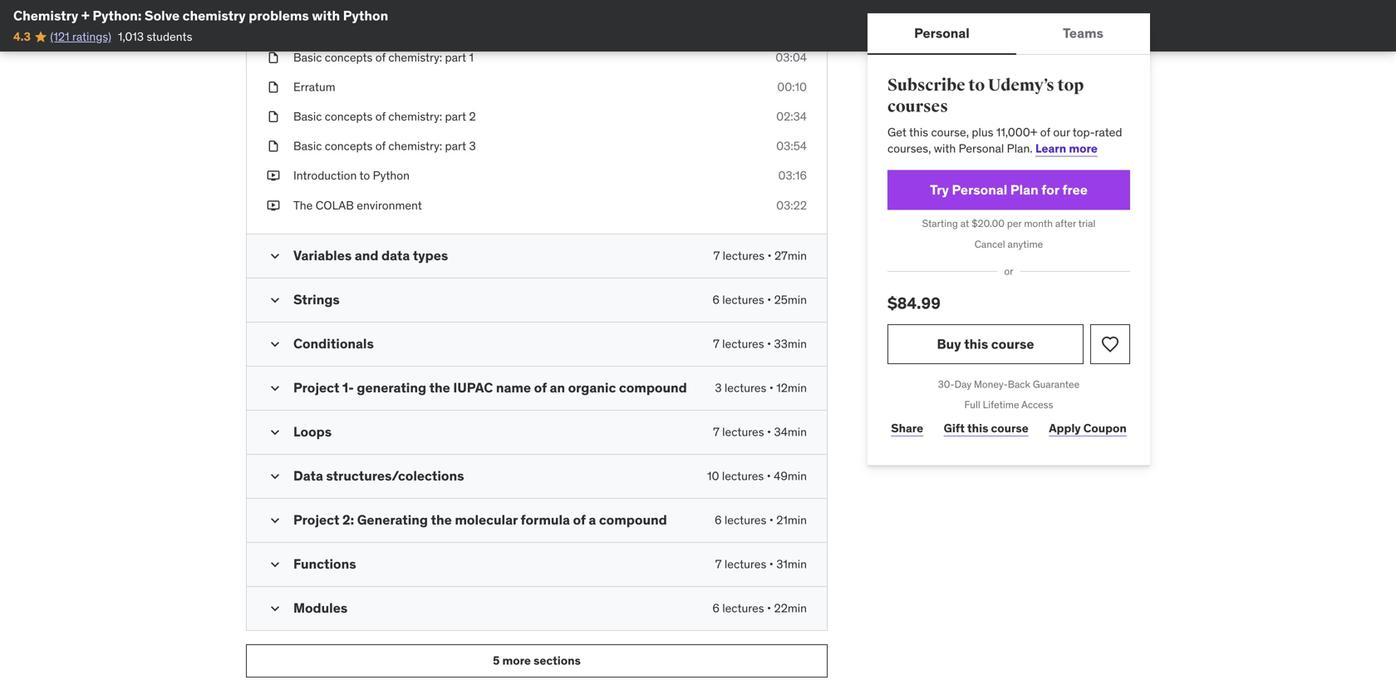 Task type: describe. For each thing, give the bounding box(es) containing it.
lectures for project 1- generating the iupac name of an organic compound
[[725, 380, 767, 395]]

formula
[[521, 511, 570, 528]]

erratum
[[293, 79, 336, 94]]

chemistry: for 3
[[389, 138, 442, 153]]

of up basic concepts of chemistry: part 3
[[376, 109, 386, 124]]

5 more sections
[[493, 653, 581, 668]]

project 2: generating the molecular formula of a compound
[[293, 511, 667, 528]]

6 for strings
[[713, 292, 720, 307]]

lectures for conditionals
[[723, 336, 764, 351]]

organic
[[568, 379, 616, 396]]

part for 2
[[445, 109, 466, 124]]

the colab environment
[[293, 198, 422, 213]]

small image for project 2: generating the molecular formula of a compound
[[267, 512, 283, 529]]

03:22
[[777, 198, 807, 213]]

1
[[469, 50, 474, 65]]

plan
[[1011, 181, 1039, 198]]

1 vertical spatial python
[[373, 168, 410, 183]]

coupon
[[1084, 421, 1127, 436]]

modules
[[293, 599, 348, 616]]

chemistry
[[13, 7, 78, 24]]

• for loops
[[767, 424, 772, 439]]

1 xsmall image from the top
[[267, 20, 280, 36]]

chemistry + python: solve chemistry problems with python
[[13, 7, 388, 24]]

molecular
[[455, 511, 518, 528]]

apply coupon button
[[1046, 412, 1131, 445]]

(121 ratings)
[[50, 29, 111, 44]]

back
[[1008, 378, 1031, 391]]

6 lectures • 25min
[[713, 292, 807, 307]]

starting
[[922, 217, 958, 230]]

the
[[293, 198, 313, 213]]

1 horizontal spatial 3
[[715, 380, 722, 395]]

7 lectures • 31min
[[716, 556, 807, 571]]

chemistry: for 1
[[389, 50, 442, 65]]

03:54
[[777, 138, 807, 153]]

3 lectures • 12min
[[715, 380, 807, 395]]

access
[[1022, 398, 1054, 411]]

7 for loops
[[713, 424, 720, 439]]

course overview button
[[293, 20, 379, 36]]

7 for variables and data types
[[714, 248, 720, 263]]

try personal plan for free
[[930, 181, 1088, 198]]

part for 3
[[445, 138, 466, 153]]

with inside get this course, plus 11,000+ of our top-rated courses, with personal plan.
[[934, 141, 956, 156]]

00:10
[[777, 79, 807, 94]]

1,013
[[118, 29, 144, 44]]

6 lectures • 21min
[[715, 512, 807, 527]]

6 for project 2: generating the molecular formula of a compound
[[715, 512, 722, 527]]

project for project 2: generating the molecular formula of a compound
[[293, 511, 340, 528]]

variables and data types
[[293, 247, 448, 264]]

1-
[[343, 379, 354, 396]]

trial
[[1079, 217, 1096, 230]]

basic concepts of chemistry: part 1
[[293, 50, 474, 65]]

small image for data structures/colections
[[267, 468, 283, 485]]

our
[[1054, 125, 1070, 139]]

conditionals
[[293, 335, 374, 352]]

0 vertical spatial compound
[[619, 379, 687, 396]]

gift this course
[[944, 421, 1029, 436]]

top
[[1058, 75, 1084, 96]]

iupac
[[453, 379, 493, 396]]

ratings)
[[72, 29, 111, 44]]

to for subscribe
[[969, 75, 985, 96]]

• for data structures/colections
[[767, 468, 771, 483]]

lectures for loops
[[723, 424, 764, 439]]

overview
[[333, 20, 379, 35]]

• for strings
[[767, 292, 772, 307]]

xsmall image for basic concepts of chemistry: part 3
[[267, 138, 280, 154]]

of down overview
[[376, 50, 386, 65]]

of inside get this course, plus 11,000+ of our top-rated courses, with personal plan.
[[1041, 125, 1051, 139]]

generating
[[357, 511, 428, 528]]

7 lectures • 34min
[[713, 424, 807, 439]]

21min
[[777, 512, 807, 527]]

lectures for variables and data types
[[723, 248, 765, 263]]

get this course, plus 11,000+ of our top-rated courses, with personal plan.
[[888, 125, 1123, 156]]

share button
[[888, 412, 927, 445]]

lectures for data structures/colections
[[722, 468, 764, 483]]

chemistry
[[183, 7, 246, 24]]

7 lectures • 33min
[[713, 336, 807, 351]]

name
[[496, 379, 531, 396]]

teams
[[1063, 24, 1104, 41]]

learn
[[1036, 141, 1067, 156]]

of left the a
[[573, 511, 586, 528]]

the for generating
[[429, 379, 450, 396]]

7 for conditionals
[[713, 336, 720, 351]]

small image for project 1- generating the iupac name of an organic compound
[[267, 380, 283, 396]]

2
[[469, 109, 476, 124]]

6 for modules
[[713, 601, 720, 615]]

5
[[493, 653, 500, 668]]

personal inside get this course, plus 11,000+ of our top-rated courses, with personal plan.
[[959, 141, 1005, 156]]

udemy's
[[988, 75, 1055, 96]]

types
[[413, 247, 448, 264]]

course for gift this course
[[991, 421, 1029, 436]]

tab list containing personal
[[868, 13, 1151, 55]]

and
[[355, 247, 379, 264]]

basic concepts of chemistry: part 3
[[293, 138, 476, 153]]

strings
[[293, 291, 340, 308]]

xsmall image for basic concepts of chemistry: part 2
[[267, 108, 280, 125]]

• for variables and data types
[[768, 248, 772, 263]]

data
[[382, 247, 410, 264]]

money-
[[974, 378, 1008, 391]]

get
[[888, 125, 907, 139]]

starting at $20.00 per month after trial cancel anytime
[[922, 217, 1096, 250]]

gift
[[944, 421, 965, 436]]

basic for basic concepts of chemistry: part 1
[[293, 50, 322, 65]]

month
[[1024, 217, 1053, 230]]

03:16
[[779, 168, 807, 183]]

learn more
[[1036, 141, 1098, 156]]

22min
[[774, 601, 807, 615]]

wishlist image
[[1101, 334, 1121, 354]]

xsmall image for basic concepts of chemistry: part 1
[[267, 49, 280, 66]]

basic for basic concepts of chemistry: part 3
[[293, 138, 322, 153]]

xsmall image for the colab environment
[[267, 197, 280, 214]]

gift this course link
[[941, 412, 1033, 445]]

at
[[961, 217, 970, 230]]

learn more link
[[1036, 141, 1098, 156]]

49min
[[774, 468, 807, 483]]

34min
[[774, 424, 807, 439]]

plus
[[972, 125, 994, 139]]

full
[[965, 398, 981, 411]]

colab
[[316, 198, 354, 213]]

$84.99
[[888, 293, 941, 313]]



Task type: vqa. For each thing, say whether or not it's contained in the screenshot.


Task type: locate. For each thing, give the bounding box(es) containing it.
to inside the subscribe to udemy's top courses
[[969, 75, 985, 96]]

this inside get this course, plus 11,000+ of our top-rated courses, with personal plan.
[[909, 125, 929, 139]]

for
[[1042, 181, 1060, 198]]

basic down erratum
[[293, 109, 322, 124]]

part
[[445, 50, 466, 65], [445, 109, 466, 124], [445, 138, 466, 153]]

6 down 7 lectures • 31min at the right of the page
[[713, 601, 720, 615]]

functions
[[293, 555, 356, 572]]

• for project 2: generating the molecular formula of a compound
[[770, 512, 774, 527]]

10 lectures • 49min
[[707, 468, 807, 483]]

1 horizontal spatial more
[[1069, 141, 1098, 156]]

this right gift
[[968, 421, 989, 436]]

part left the 1
[[445, 50, 466, 65]]

free
[[1063, 181, 1088, 198]]

• left 12min
[[770, 380, 774, 395]]

1 vertical spatial basic
[[293, 109, 322, 124]]

• left the 21min
[[770, 512, 774, 527]]

2 chemistry: from the top
[[389, 109, 442, 124]]

chemistry: up basic concepts of chemistry: part 3
[[389, 109, 442, 124]]

•
[[768, 248, 772, 263], [767, 292, 772, 307], [767, 336, 772, 351], [770, 380, 774, 395], [767, 424, 772, 439], [767, 468, 771, 483], [770, 512, 774, 527], [770, 556, 774, 571], [767, 601, 772, 615]]

course for buy this course
[[992, 335, 1035, 352]]

7 for functions
[[716, 556, 722, 571]]

1 horizontal spatial with
[[934, 141, 956, 156]]

this for get
[[909, 125, 929, 139]]

lectures for modules
[[723, 601, 765, 615]]

0 vertical spatial the
[[429, 379, 450, 396]]

top-
[[1073, 125, 1095, 139]]

2 basic from the top
[[293, 109, 322, 124]]

0 vertical spatial python
[[343, 7, 388, 24]]

generating
[[357, 379, 427, 396]]

2 vertical spatial 6
[[713, 601, 720, 615]]

per
[[1007, 217, 1022, 230]]

2 vertical spatial personal
[[952, 181, 1008, 198]]

6 xsmall image from the top
[[267, 168, 280, 184]]

project for project 1- generating the iupac name of an organic compound
[[293, 379, 340, 396]]

0 horizontal spatial with
[[312, 7, 340, 24]]

27min
[[775, 248, 807, 263]]

lectures up 10 lectures • 49min
[[723, 424, 764, 439]]

0 vertical spatial part
[[445, 50, 466, 65]]

5 more sections button
[[246, 644, 828, 677]]

small image left 'strings'
[[267, 292, 283, 308]]

1 vertical spatial part
[[445, 109, 466, 124]]

1 small image from the top
[[267, 292, 283, 308]]

personal up subscribe
[[915, 24, 970, 41]]

lectures for functions
[[725, 556, 767, 571]]

1 vertical spatial this
[[965, 335, 989, 352]]

0 vertical spatial concepts
[[325, 50, 373, 65]]

6
[[713, 292, 720, 307], [715, 512, 722, 527], [713, 601, 720, 615]]

2 part from the top
[[445, 109, 466, 124]]

concepts for basic concepts of chemistry: part 2
[[325, 109, 373, 124]]

0 horizontal spatial to
[[360, 168, 370, 183]]

this right buy
[[965, 335, 989, 352]]

lectures for strings
[[723, 292, 765, 307]]

03:04
[[776, 50, 807, 65]]

personal down plus
[[959, 141, 1005, 156]]

anytime
[[1008, 238, 1044, 250]]

lectures up "6 lectures • 25min"
[[723, 248, 765, 263]]

small image left conditionals
[[267, 336, 283, 352]]

• for project 1- generating the iupac name of an organic compound
[[770, 380, 774, 395]]

3 down 7 lectures • 33min
[[715, 380, 722, 395]]

chemistry: left the 1
[[389, 50, 442, 65]]

6 up 7 lectures • 33min
[[713, 292, 720, 307]]

2 vertical spatial this
[[968, 421, 989, 436]]

0 vertical spatial this
[[909, 125, 929, 139]]

1 vertical spatial with
[[934, 141, 956, 156]]

course
[[992, 335, 1035, 352], [991, 421, 1029, 436]]

2 small image from the top
[[267, 380, 283, 396]]

course down the lifetime
[[991, 421, 1029, 436]]

3
[[469, 138, 476, 153], [715, 380, 722, 395]]

3 chemistry: from the top
[[389, 138, 442, 153]]

teams button
[[1017, 13, 1151, 53]]

lectures left 31min
[[725, 556, 767, 571]]

to left udemy's
[[969, 75, 985, 96]]

more
[[1069, 141, 1098, 156], [503, 653, 531, 668]]

• left 31min
[[770, 556, 774, 571]]

course inside button
[[992, 335, 1035, 352]]

course
[[293, 20, 331, 35]]

3 down the 2
[[469, 138, 476, 153]]

compound
[[619, 379, 687, 396], [599, 511, 667, 528]]

11,000+
[[997, 125, 1038, 139]]

7 up 6 lectures • 22min
[[716, 556, 722, 571]]

an
[[550, 379, 565, 396]]

2 project from the top
[[293, 511, 340, 528]]

more right 5
[[503, 653, 531, 668]]

xsmall image for erratum
[[267, 79, 280, 95]]

concepts down overview
[[325, 50, 373, 65]]

a
[[589, 511, 596, 528]]

apply
[[1049, 421, 1081, 436]]

chemistry: for 2
[[389, 109, 442, 124]]

part left the 2
[[445, 109, 466, 124]]

this for gift
[[968, 421, 989, 436]]

to for introduction
[[360, 168, 370, 183]]

2 vertical spatial part
[[445, 138, 466, 153]]

7 up "6 lectures • 25min"
[[714, 248, 720, 263]]

concepts down erratum
[[325, 109, 373, 124]]

33min
[[774, 336, 807, 351]]

1 vertical spatial compound
[[599, 511, 667, 528]]

small image left loops
[[267, 424, 283, 440]]

10
[[707, 468, 719, 483]]

1 horizontal spatial to
[[969, 75, 985, 96]]

lifetime
[[983, 398, 1020, 411]]

this up courses,
[[909, 125, 929, 139]]

with right "problems"
[[312, 7, 340, 24]]

• left 33min
[[767, 336, 772, 351]]

3 xsmall image from the top
[[267, 79, 280, 95]]

project
[[293, 379, 340, 396], [293, 511, 340, 528]]

1 basic from the top
[[293, 50, 322, 65]]

$20.00
[[972, 217, 1005, 230]]

0 horizontal spatial 3
[[469, 138, 476, 153]]

small image for strings
[[267, 292, 283, 308]]

2 small image from the top
[[267, 336, 283, 352]]

0 vertical spatial with
[[312, 7, 340, 24]]

to
[[969, 75, 985, 96], [360, 168, 370, 183]]

2 vertical spatial concepts
[[325, 138, 373, 153]]

• left 27min
[[768, 248, 772, 263]]

data structures/colections
[[293, 467, 464, 484]]

0 horizontal spatial more
[[503, 653, 531, 668]]

concepts
[[325, 50, 373, 65], [325, 109, 373, 124], [325, 138, 373, 153]]

lectures down 10 lectures • 49min
[[725, 512, 767, 527]]

3 small image from the top
[[267, 512, 283, 529]]

project 1- generating the iupac name of an organic compound
[[293, 379, 687, 396]]

4 small image from the top
[[267, 600, 283, 617]]

personal inside button
[[915, 24, 970, 41]]

0 vertical spatial 6
[[713, 292, 720, 307]]

lectures up 7 lectures • 33min
[[723, 292, 765, 307]]

lectures down "6 lectures • 25min"
[[723, 336, 764, 351]]

2 course from the top
[[991, 421, 1029, 436]]

0 vertical spatial chemistry:
[[389, 50, 442, 65]]

of left an
[[534, 379, 547, 396]]

concepts for basic concepts of chemistry: part 1
[[325, 50, 373, 65]]

1 vertical spatial the
[[431, 511, 452, 528]]

0 vertical spatial to
[[969, 75, 985, 96]]

small image for loops
[[267, 424, 283, 440]]

of left our
[[1041, 125, 1051, 139]]

chemistry: down basic concepts of chemistry: part 2
[[389, 138, 442, 153]]

2 vertical spatial basic
[[293, 138, 322, 153]]

small image for conditionals
[[267, 336, 283, 352]]

1 part from the top
[[445, 50, 466, 65]]

• left 25min
[[767, 292, 772, 307]]

6 down 10
[[715, 512, 722, 527]]

plan.
[[1007, 141, 1033, 156]]

lectures right 10
[[722, 468, 764, 483]]

with down course, at the top
[[934, 141, 956, 156]]

introduction to python
[[293, 168, 410, 183]]

small image left the variables
[[267, 248, 283, 264]]

part for 1
[[445, 50, 466, 65]]

small image left modules
[[267, 600, 283, 617]]

after
[[1056, 217, 1077, 230]]

• for modules
[[767, 601, 772, 615]]

+
[[81, 7, 90, 24]]

5 small image from the top
[[267, 556, 283, 573]]

concepts up introduction to python
[[325, 138, 373, 153]]

25min
[[775, 292, 807, 307]]

data
[[293, 467, 323, 484]]

try
[[930, 181, 949, 198]]

compound right the organic
[[619, 379, 687, 396]]

environment
[[357, 198, 422, 213]]

python up basic concepts of chemistry: part 1
[[343, 7, 388, 24]]

xsmall image for introduction to python
[[267, 168, 280, 184]]

small image for modules
[[267, 600, 283, 617]]

1 vertical spatial chemistry:
[[389, 109, 442, 124]]

30-day money-back guarantee full lifetime access
[[938, 378, 1080, 411]]

lectures for project 2: generating the molecular formula of a compound
[[725, 512, 767, 527]]

lectures left 12min
[[725, 380, 767, 395]]

small image for variables and data types
[[267, 248, 283, 264]]

this inside buy this course button
[[965, 335, 989, 352]]

sections
[[534, 653, 581, 668]]

7 up 10
[[713, 424, 720, 439]]

course up back
[[992, 335, 1035, 352]]

loops
[[293, 423, 332, 440]]

7 xsmall image from the top
[[267, 197, 280, 214]]

3 part from the top
[[445, 138, 466, 153]]

concepts for basic concepts of chemistry: part 3
[[325, 138, 373, 153]]

1 concepts from the top
[[325, 50, 373, 65]]

compound right the a
[[599, 511, 667, 528]]

0 vertical spatial more
[[1069, 141, 1098, 156]]

• for conditionals
[[767, 336, 772, 351]]

personal button
[[868, 13, 1017, 53]]

1 vertical spatial 6
[[715, 512, 722, 527]]

python
[[343, 7, 388, 24], [373, 168, 410, 183]]

6 lectures • 22min
[[713, 601, 807, 615]]

3 concepts from the top
[[325, 138, 373, 153]]

5 xsmall image from the top
[[267, 138, 280, 154]]

basic for basic concepts of chemistry: part 2
[[293, 109, 322, 124]]

this
[[909, 125, 929, 139], [965, 335, 989, 352], [968, 421, 989, 436]]

part down basic concepts of chemistry: part 2
[[445, 138, 466, 153]]

tab list
[[868, 13, 1151, 55]]

02:34
[[777, 109, 807, 124]]

12min
[[777, 380, 807, 395]]

to up the colab environment
[[360, 168, 370, 183]]

project left 2:
[[293, 511, 340, 528]]

of
[[376, 50, 386, 65], [376, 109, 386, 124], [1041, 125, 1051, 139], [376, 138, 386, 153], [534, 379, 547, 396], [573, 511, 586, 528]]

the left iupac
[[429, 379, 450, 396]]

1 vertical spatial to
[[360, 168, 370, 183]]

course overview
[[293, 20, 379, 35]]

small image left 2:
[[267, 512, 283, 529]]

30-
[[938, 378, 955, 391]]

1 vertical spatial project
[[293, 511, 340, 528]]

1 vertical spatial 3
[[715, 380, 722, 395]]

personal
[[915, 24, 970, 41], [959, 141, 1005, 156], [952, 181, 1008, 198]]

2 xsmall image from the top
[[267, 49, 280, 66]]

1 vertical spatial more
[[503, 653, 531, 668]]

this for buy
[[965, 335, 989, 352]]

more for 5
[[503, 653, 531, 668]]

2 vertical spatial chemistry:
[[389, 138, 442, 153]]

1 vertical spatial course
[[991, 421, 1029, 436]]

small image left the functions
[[267, 556, 283, 573]]

basic
[[293, 50, 322, 65], [293, 109, 322, 124], [293, 138, 322, 153]]

personal up $20.00
[[952, 181, 1008, 198]]

the left molecular
[[431, 511, 452, 528]]

python:
[[93, 7, 142, 24]]

chemistry:
[[389, 50, 442, 65], [389, 109, 442, 124], [389, 138, 442, 153]]

0 vertical spatial personal
[[915, 24, 970, 41]]

0 vertical spatial basic
[[293, 50, 322, 65]]

buy this course button
[[888, 324, 1084, 364]]

solve
[[145, 7, 180, 24]]

project left 1- on the bottom of page
[[293, 379, 340, 396]]

• left "22min"
[[767, 601, 772, 615]]

• left 49min
[[767, 468, 771, 483]]

subscribe
[[888, 75, 966, 96]]

1 vertical spatial concepts
[[325, 109, 373, 124]]

3 basic from the top
[[293, 138, 322, 153]]

small image left data
[[267, 468, 283, 485]]

(121
[[50, 29, 69, 44]]

introduction
[[293, 168, 357, 183]]

lectures left "22min"
[[723, 601, 765, 615]]

small image
[[267, 248, 283, 264], [267, 336, 283, 352], [267, 512, 283, 529], [267, 600, 283, 617]]

1 project from the top
[[293, 379, 340, 396]]

0 vertical spatial course
[[992, 335, 1035, 352]]

1 vertical spatial personal
[[959, 141, 1005, 156]]

xsmall image
[[267, 20, 280, 36], [267, 49, 280, 66], [267, 79, 280, 95], [267, 108, 280, 125], [267, 138, 280, 154], [267, 168, 280, 184], [267, 197, 280, 214]]

0 vertical spatial project
[[293, 379, 340, 396]]

• left 34min
[[767, 424, 772, 439]]

4 small image from the top
[[267, 468, 283, 485]]

of down basic concepts of chemistry: part 2
[[376, 138, 386, 153]]

small image
[[267, 292, 283, 308], [267, 380, 283, 396], [267, 424, 283, 440], [267, 468, 283, 485], [267, 556, 283, 573]]

more down the top- at top
[[1069, 141, 1098, 156]]

1 small image from the top
[[267, 248, 283, 264]]

31min
[[777, 556, 807, 571]]

share
[[891, 421, 924, 436]]

python up environment
[[373, 168, 410, 183]]

1,013 students
[[118, 29, 192, 44]]

the
[[429, 379, 450, 396], [431, 511, 452, 528]]

2 concepts from the top
[[325, 109, 373, 124]]

4 xsmall image from the top
[[267, 108, 280, 125]]

small image left 1- on the bottom of page
[[267, 380, 283, 396]]

• for functions
[[770, 556, 774, 571]]

7 down "6 lectures • 25min"
[[713, 336, 720, 351]]

more inside button
[[503, 653, 531, 668]]

more for learn
[[1069, 141, 1098, 156]]

this inside gift this course link
[[968, 421, 989, 436]]

basic down course
[[293, 50, 322, 65]]

small image for functions
[[267, 556, 283, 573]]

personal inside "link"
[[952, 181, 1008, 198]]

2:
[[343, 511, 354, 528]]

basic up introduction
[[293, 138, 322, 153]]

1 chemistry: from the top
[[389, 50, 442, 65]]

0 vertical spatial 3
[[469, 138, 476, 153]]

3 small image from the top
[[267, 424, 283, 440]]

the for generating
[[431, 511, 452, 528]]

1 course from the top
[[992, 335, 1035, 352]]



